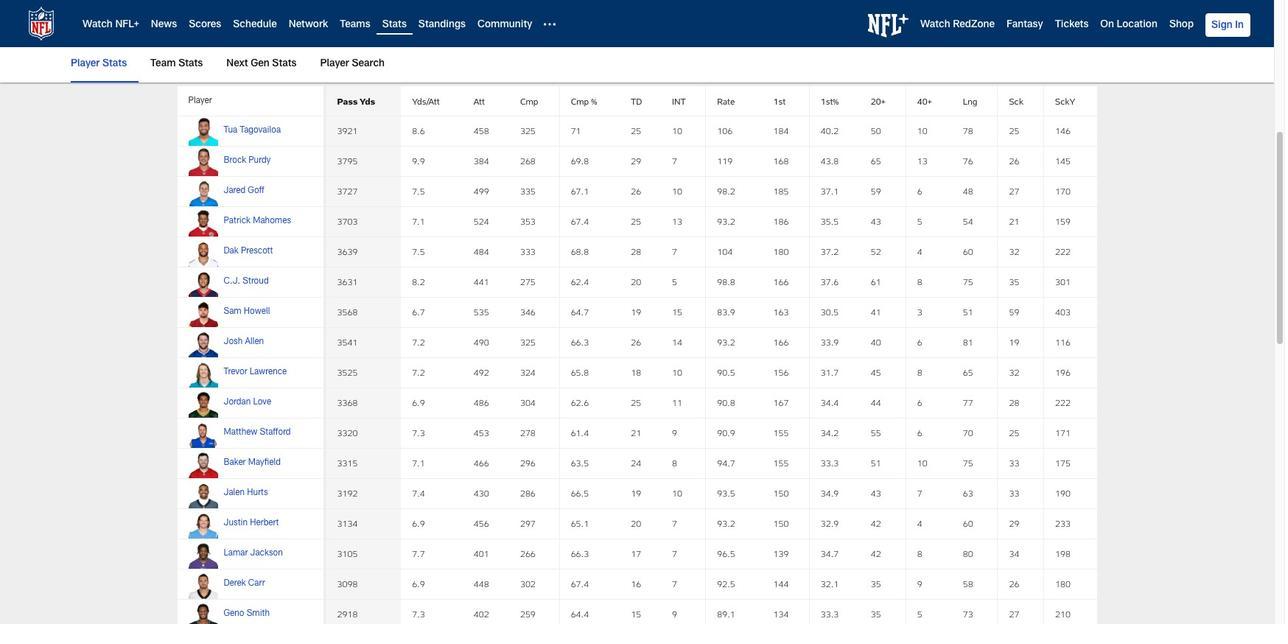 Task type: locate. For each thing, give the bounding box(es) containing it.
3795
[[337, 156, 358, 166]]

0 vertical spatial 59
[[871, 186, 881, 196]]

2 20 from the top
[[631, 518, 641, 529]]

team
[[150, 59, 176, 69]]

266
[[520, 549, 536, 559]]

166 up 163
[[773, 277, 789, 287]]

sign in
[[1211, 21, 1244, 31]]

1 150 from the top
[[773, 488, 789, 498]]

33 left 175 at the right of the page
[[1009, 458, 1019, 468]]

tagovailoa
[[240, 126, 281, 135]]

0 vertical spatial 60
[[963, 246, 973, 257]]

32 for 196
[[1009, 367, 1019, 378]]

1 vertical spatial 150
[[773, 518, 789, 529]]

player stats link
[[71, 47, 133, 81]]

43 right 34.9
[[871, 488, 881, 498]]

2 155 from the top
[[773, 458, 789, 468]]

0 vertical spatial 7.5
[[412, 186, 425, 196]]

2 horizontal spatial player
[[320, 59, 349, 69]]

55
[[871, 428, 881, 438]]

15
[[672, 307, 682, 317], [631, 609, 641, 619]]

2 7.1 from the top
[[412, 458, 425, 468]]

1 93.2 from the top
[[717, 216, 735, 227]]

1 watch from the left
[[83, 20, 113, 30]]

2 7.3 from the top
[[412, 609, 425, 619]]

67.4 for 353
[[571, 216, 589, 227]]

0 vertical spatial 21
[[1009, 216, 1019, 227]]

1 vertical spatial 7.3
[[412, 609, 425, 619]]

66.3 down 65.1
[[571, 549, 589, 559]]

1 cmp from the left
[[520, 96, 538, 106]]

banner
[[0, 0, 1274, 83]]

2 cmp from the left
[[571, 96, 589, 106]]

20 for 7
[[631, 518, 641, 529]]

1 vertical spatial 9
[[917, 579, 922, 589]]

1 vertical spatial 20
[[631, 518, 641, 529]]

20 right 62.4
[[631, 277, 641, 287]]

0 vertical spatial 33
[[1009, 458, 1019, 468]]

93.2 down 98.2 at the right
[[717, 216, 735, 227]]

1 vertical spatial 33.3
[[821, 609, 839, 619]]

75 up the 63
[[963, 458, 973, 468]]

4
[[917, 246, 922, 257], [917, 518, 922, 529]]

35 for 58
[[871, 579, 881, 589]]

jordan
[[224, 398, 251, 407]]

5 for 186
[[917, 216, 922, 227]]

222 for 28
[[1055, 398, 1071, 408]]

64.7
[[571, 307, 589, 317]]

83.9
[[717, 307, 735, 317]]

27 right 73
[[1009, 609, 1019, 619]]

1 vertical spatial 4
[[917, 518, 922, 529]]

1 horizontal spatial watch
[[920, 20, 950, 30]]

watch nfl+ link
[[83, 20, 139, 30]]

1 horizontal spatial 59
[[1009, 307, 1019, 317]]

network
[[289, 20, 328, 30]]

325 down cmp link
[[520, 126, 536, 136]]

0 vertical spatial 166
[[773, 277, 789, 287]]

2 166 from the top
[[773, 337, 789, 347]]

lamar jackson link
[[224, 549, 283, 558]]

19 down 24
[[631, 488, 641, 498]]

1 vertical spatial 7.2
[[412, 367, 425, 378]]

15 up 14 at the bottom of the page
[[672, 307, 682, 317]]

75 up 81
[[963, 277, 973, 287]]

64.4
[[571, 609, 589, 619]]

sign in button
[[1206, 13, 1250, 37]]

1 vertical spatial 13
[[672, 216, 682, 227]]

17
[[631, 549, 641, 559]]

6.9 for 486
[[412, 398, 425, 408]]

sam howell
[[224, 308, 270, 316]]

7.3 for 453
[[412, 428, 425, 438]]

1 vertical spatial 15
[[631, 609, 641, 619]]

player for player stats
[[71, 59, 100, 69]]

0 vertical spatial 19
[[631, 307, 641, 317]]

8 for 34.7
[[917, 549, 922, 559]]

90.9
[[717, 428, 735, 438]]

1 7.3 from the top
[[412, 428, 425, 438]]

0 vertical spatial 15
[[672, 307, 682, 317]]

2 32 from the top
[[1009, 367, 1019, 378]]

66.3 down 64.7 at the left of page
[[571, 337, 589, 347]]

19 for 34.9
[[631, 488, 641, 498]]

1 vertical spatial 59
[[1009, 307, 1019, 317]]

trevor
[[224, 368, 247, 377]]

1 75 from the top
[[963, 277, 973, 287]]

75 for 33
[[963, 458, 973, 468]]

33.3
[[821, 458, 839, 468], [821, 609, 839, 619]]

7.2 for 490
[[412, 337, 425, 347]]

33 right the 63
[[1009, 488, 1019, 498]]

2 vertical spatial 9
[[672, 609, 677, 619]]

7.1
[[412, 216, 425, 227], [412, 458, 425, 468]]

0 vertical spatial 7.1
[[412, 216, 425, 227]]

20 for 5
[[631, 277, 641, 287]]

0 vertical spatial 43
[[871, 216, 881, 227]]

2 7.2 from the top
[[412, 367, 425, 378]]

1 33 from the top
[[1009, 458, 1019, 468]]

155 down "167" on the bottom
[[773, 428, 789, 438]]

2 67.4 from the top
[[571, 579, 589, 589]]

1 vertical spatial 222
[[1055, 398, 1071, 408]]

0 vertical spatial 93.2
[[717, 216, 735, 227]]

16
[[631, 579, 641, 589]]

1 vertical spatial 29
[[1009, 518, 1019, 529]]

3 6.9 from the top
[[412, 579, 425, 589]]

28 right 77
[[1009, 398, 1019, 408]]

player down watch nfl+ link at the top left of the page
[[71, 59, 100, 69]]

1 vertical spatial 60
[[963, 518, 973, 529]]

41
[[871, 307, 881, 317]]

7.3 up 7.4
[[412, 428, 425, 438]]

20 up 17
[[631, 518, 641, 529]]

2 vertical spatial 93.2
[[717, 518, 735, 529]]

96.5
[[717, 549, 735, 559]]

7.2 for 492
[[412, 367, 425, 378]]

1 vertical spatial 66.3
[[571, 549, 589, 559]]

1 vertical spatial 43
[[871, 488, 881, 498]]

1 222 from the top
[[1055, 246, 1071, 257]]

21
[[1009, 216, 1019, 227], [631, 428, 641, 438]]

222 up '301'
[[1055, 246, 1071, 257]]

1 horizontal spatial cmp
[[571, 96, 589, 106]]

106
[[717, 126, 733, 136]]

2 6 from the top
[[917, 337, 922, 347]]

222 up the 171 at the bottom right of page
[[1055, 398, 1071, 408]]

1 66.3 from the top
[[571, 337, 589, 347]]

1 7.2 from the top
[[412, 337, 425, 347]]

25 for 186
[[631, 216, 641, 227]]

6.9
[[412, 398, 425, 408], [412, 518, 425, 529], [412, 579, 425, 589]]

1 325 from the top
[[520, 126, 536, 136]]

33.3 down 34.2
[[821, 458, 839, 468]]

lng
[[963, 96, 977, 106]]

0 horizontal spatial 21
[[631, 428, 641, 438]]

0 vertical spatial 155
[[773, 428, 789, 438]]

6 left 48
[[917, 186, 922, 196]]

5
[[917, 216, 922, 227], [672, 277, 677, 287], [917, 609, 922, 619]]

7.2
[[412, 337, 425, 347], [412, 367, 425, 378]]

1 vertical spatial 27
[[1009, 609, 1019, 619]]

403
[[1055, 307, 1071, 317]]

1 vertical spatial 42
[[871, 549, 881, 559]]

watch left redzone
[[920, 20, 950, 30]]

180
[[773, 246, 789, 257], [1055, 579, 1071, 589]]

9 left 89.1
[[672, 609, 677, 619]]

nfl+
[[115, 20, 139, 30]]

mahomes
[[253, 217, 291, 226]]

2 vertical spatial 6.9
[[412, 579, 425, 589]]

2 33.3 from the top
[[821, 609, 839, 619]]

0 vertical spatial 4
[[917, 246, 922, 257]]

150 for 32.9
[[773, 518, 789, 529]]

1 vertical spatial 32
[[1009, 367, 1019, 378]]

2 7.5 from the top
[[412, 246, 425, 257]]

watch redzone
[[920, 20, 995, 30]]

67.4 down 67.1
[[571, 216, 589, 227]]

patrick mahomes
[[224, 217, 291, 226]]

0 horizontal spatial cmp
[[520, 96, 538, 106]]

9 left 58
[[917, 579, 922, 589]]

love
[[253, 398, 271, 407]]

1 horizontal spatial 180
[[1055, 579, 1071, 589]]

0 vertical spatial 180
[[773, 246, 789, 257]]

1 vertical spatial 155
[[773, 458, 789, 468]]

67.4 up 64.4 at the bottom left of page
[[571, 579, 589, 589]]

1 horizontal spatial 51
[[963, 307, 973, 317]]

on location link
[[1100, 20, 1158, 30]]

166 down 163
[[773, 337, 789, 347]]

27 for 170
[[1009, 186, 1019, 196]]

33 for 190
[[1009, 488, 1019, 498]]

268
[[520, 156, 536, 166]]

2 325 from the top
[[520, 337, 536, 347]]

180 down 186
[[773, 246, 789, 257]]

1 42 from the top
[[871, 518, 881, 529]]

0 vertical spatial 33.3
[[821, 458, 839, 468]]

yds/att link
[[412, 96, 440, 106]]

175
[[1055, 458, 1071, 468]]

33.3 for 155
[[821, 458, 839, 468]]

0 vertical spatial 222
[[1055, 246, 1071, 257]]

21 up 24
[[631, 428, 641, 438]]

0 horizontal spatial 180
[[773, 246, 789, 257]]

325 up the "324"
[[520, 337, 536, 347]]

28 right the 68.8
[[631, 246, 641, 257]]

0 vertical spatial 6.9
[[412, 398, 425, 408]]

1 vertical spatial 19
[[1009, 337, 1019, 347]]

cmp right att link
[[520, 96, 538, 106]]

26 down 34
[[1009, 579, 1019, 589]]

dak
[[224, 247, 239, 256]]

7 for 119
[[672, 156, 677, 166]]

2 75 from the top
[[963, 458, 973, 468]]

33 for 175
[[1009, 458, 1019, 468]]

61.4
[[571, 428, 589, 438]]

nfl shield image
[[24, 6, 59, 41]]

redzone
[[953, 20, 995, 30]]

1st% link
[[821, 96, 839, 106]]

7.3
[[412, 428, 425, 438], [412, 609, 425, 619]]

next
[[226, 59, 248, 69]]

7.5 up 8.2
[[412, 246, 425, 257]]

441
[[474, 277, 489, 287]]

1 7.1 from the top
[[412, 216, 425, 227]]

1 vertical spatial 75
[[963, 458, 973, 468]]

2 33 from the top
[[1009, 488, 1019, 498]]

1 6.9 from the top
[[412, 398, 425, 408]]

19 right 64.7 at the left of page
[[631, 307, 641, 317]]

2 150 from the top
[[773, 518, 789, 529]]

7.3 for 402
[[412, 609, 425, 619]]

2 watch from the left
[[920, 20, 950, 30]]

150 left 34.9
[[773, 488, 789, 498]]

4 for 42
[[917, 518, 922, 529]]

2 vertical spatial 5
[[917, 609, 922, 619]]

2 93.2 from the top
[[717, 337, 735, 347]]

8
[[917, 277, 922, 287], [917, 367, 922, 378], [672, 458, 677, 468], [917, 549, 922, 559]]

51 down the 55
[[871, 458, 881, 468]]

0 vertical spatial 325
[[520, 126, 536, 136]]

1st link
[[773, 96, 786, 106]]

60 down 54
[[963, 246, 973, 257]]

player up aggregated on the top
[[188, 96, 212, 105]]

155 right 94.7
[[773, 458, 789, 468]]

2 vertical spatial 19
[[631, 488, 641, 498]]

0 horizontal spatial watch
[[83, 20, 113, 30]]

stats right gen at the top of page
[[272, 59, 297, 69]]

7.3 down 7.7
[[412, 609, 425, 619]]

63
[[963, 488, 973, 498]]

player left search
[[320, 59, 349, 69]]

67.4 for 302
[[571, 579, 589, 589]]

0 vertical spatial 75
[[963, 277, 973, 287]]

27 for 210
[[1009, 609, 1019, 619]]

location
[[1117, 20, 1158, 30]]

0 vertical spatial 5
[[917, 216, 922, 227]]

player search link
[[314, 47, 391, 81]]

6.9 down 7.4
[[412, 518, 425, 529]]

93.2 for 13
[[717, 216, 735, 227]]

0 vertical spatial 20
[[631, 277, 641, 287]]

325 for 490
[[520, 337, 536, 347]]

26 up 18
[[631, 337, 641, 347]]

1 horizontal spatial 21
[[1009, 216, 1019, 227]]

156
[[773, 367, 789, 378]]

0 vertical spatial 7.2
[[412, 337, 425, 347]]

1 horizontal spatial 13
[[917, 156, 927, 166]]

0 vertical spatial 32
[[1009, 246, 1019, 257]]

1 vertical spatial 7.5
[[412, 246, 425, 257]]

9 down the 11
[[672, 428, 677, 438]]

6.9 left 486
[[412, 398, 425, 408]]

3568
[[337, 307, 358, 317]]

0 vertical spatial 42
[[871, 518, 881, 529]]

statistics
[[177, 142, 212, 152]]

1 20 from the top
[[631, 277, 641, 287]]

7.5 down 9.9
[[412, 186, 425, 196]]

43 for 34.9
[[871, 488, 881, 498]]

tua tagovailoa
[[224, 126, 281, 135]]

155 for 33.3
[[773, 458, 789, 468]]

1 4 from the top
[[917, 246, 922, 257]]

community link
[[477, 20, 532, 30]]

180 down 198
[[1055, 579, 1071, 589]]

1 vertical spatial 33
[[1009, 488, 1019, 498]]

1 vertical spatial 7.1
[[412, 458, 425, 468]]

0 vertical spatial 150
[[773, 488, 789, 498]]

1 166 from the top
[[773, 277, 789, 287]]

155 for 34.2
[[773, 428, 789, 438]]

2 27 from the top
[[1009, 609, 1019, 619]]

7.1 down 9.9
[[412, 216, 425, 227]]

lamar jackson
[[224, 549, 283, 558]]

1 67.4 from the top
[[571, 216, 589, 227]]

8 up 3
[[917, 277, 922, 287]]

1 vertical spatial 67.4
[[571, 579, 589, 589]]

75 for 35
[[963, 277, 973, 287]]

rate
[[717, 96, 735, 106]]

1 vertical spatial 166
[[773, 337, 789, 347]]

1 6 from the top
[[917, 186, 922, 196]]

2918
[[337, 609, 358, 619]]

0 horizontal spatial 15
[[631, 609, 641, 619]]

cmp
[[520, 96, 538, 106], [571, 96, 589, 106]]

150 up "139"
[[773, 518, 789, 529]]

1 horizontal spatial 28
[[1009, 398, 1019, 408]]

3 93.2 from the top
[[717, 518, 735, 529]]

watch left nfl+ on the left top of page
[[83, 20, 113, 30]]

1 27 from the top
[[1009, 186, 1019, 196]]

40.2
[[821, 126, 839, 136]]

1 43 from the top
[[871, 216, 881, 227]]

1 vertical spatial 65
[[963, 367, 973, 378]]

33.3 down 32.1
[[821, 609, 839, 619]]

2 222 from the top
[[1055, 398, 1071, 408]]

15 down 16
[[631, 609, 641, 619]]

42 right 32.9
[[871, 518, 881, 529]]

59 left 403
[[1009, 307, 1019, 317]]

5 left 73
[[917, 609, 922, 619]]

29 up 34
[[1009, 518, 1019, 529]]

8 right 45
[[917, 367, 922, 378]]

430
[[474, 488, 489, 498]]

9
[[672, 428, 677, 438], [917, 579, 922, 589], [672, 609, 677, 619]]

27 right 48
[[1009, 186, 1019, 196]]

1 vertical spatial 325
[[520, 337, 536, 347]]

1 33.3 from the top
[[821, 458, 839, 468]]

6.9 down 7.7
[[412, 579, 425, 589]]

42 for 34.7
[[871, 549, 881, 559]]

1 7.5 from the top
[[412, 186, 425, 196]]

29
[[631, 156, 641, 166], [1009, 518, 1019, 529]]

62.6
[[571, 398, 589, 408]]

2 4 from the top
[[917, 518, 922, 529]]

155
[[773, 428, 789, 438], [773, 458, 789, 468]]

93.2 up 96.5
[[717, 518, 735, 529]]

stats right teams link
[[382, 20, 407, 30]]

43 up the '52'
[[871, 216, 881, 227]]

43 for 35.5
[[871, 216, 881, 227]]

0 horizontal spatial 51
[[871, 458, 881, 468]]

0 vertical spatial 9
[[672, 428, 677, 438]]

0 vertical spatial 7.3
[[412, 428, 425, 438]]

1 60 from the top
[[963, 246, 973, 257]]

6 down 3
[[917, 337, 922, 347]]

mayfield
[[248, 459, 281, 468]]

carr
[[248, 580, 265, 588]]

402
[[474, 609, 489, 619]]

stats down watch nfl+ link at the top left of the page
[[102, 59, 127, 69]]

8 left 80
[[917, 549, 922, 559]]

1 vertical spatial 21
[[631, 428, 641, 438]]

222 for 32
[[1055, 246, 1071, 257]]

1 vertical spatial 6.9
[[412, 518, 425, 529]]

60 down the 63
[[963, 518, 973, 529]]

next gen stats
[[226, 59, 297, 69]]

42 right 34.7
[[871, 549, 881, 559]]

0 vertical spatial 65
[[871, 156, 881, 166]]

jordan love link
[[224, 398, 271, 407]]

1 horizontal spatial 15
[[672, 307, 682, 317]]

0 vertical spatial 13
[[917, 156, 927, 166]]

65 down 81
[[963, 367, 973, 378]]

166 for 37.6
[[773, 277, 789, 287]]

3525
[[337, 367, 358, 378]]

1 horizontal spatial 29
[[1009, 518, 1019, 529]]

2 42 from the top
[[871, 549, 881, 559]]

jared
[[224, 187, 246, 196]]

stats inside "link"
[[272, 59, 297, 69]]

3 6 from the top
[[917, 398, 922, 408]]

2 66.3 from the top
[[571, 549, 589, 559]]

6 for 55
[[917, 428, 922, 438]]

7 for 92.5
[[672, 579, 677, 589]]

6.9 for 456
[[412, 518, 425, 529]]

492
[[474, 367, 489, 378]]

0 vertical spatial 67.4
[[571, 216, 589, 227]]

6 right the 55
[[917, 428, 922, 438]]

59 right 37.1
[[871, 186, 881, 196]]

458
[[474, 126, 489, 136]]

aggregated players statistics
[[177, 117, 222, 152]]

2 vertical spatial 35
[[871, 609, 881, 619]]

19 right 81
[[1009, 337, 1019, 347]]

2 6.9 from the top
[[412, 518, 425, 529]]

2 60 from the top
[[963, 518, 973, 529]]

5 left 54
[[917, 216, 922, 227]]

0 horizontal spatial 28
[[631, 246, 641, 257]]

4 6 from the top
[[917, 428, 922, 438]]

7.1 up 7.4
[[412, 458, 425, 468]]

3315
[[337, 458, 358, 468]]

65 down 50
[[871, 156, 881, 166]]

5 left 98.8
[[672, 277, 677, 287]]

63.5
[[571, 458, 589, 468]]

0 vertical spatial 66.3
[[571, 337, 589, 347]]

7 for 96.5
[[672, 549, 677, 559]]

7.1 for 524
[[412, 216, 425, 227]]

player for player search
[[320, 59, 349, 69]]

3192
[[337, 488, 358, 498]]

8 right 24
[[672, 458, 677, 468]]

2 43 from the top
[[871, 488, 881, 498]]

0 vertical spatial 29
[[631, 156, 641, 166]]

163
[[773, 307, 789, 317]]

21 right 54
[[1009, 216, 1019, 227]]

cmp left %
[[571, 96, 589, 106]]

news link
[[151, 20, 177, 30]]

0 horizontal spatial player
[[71, 59, 100, 69]]

0 horizontal spatial 59
[[871, 186, 881, 196]]

93.2 down 83.9
[[717, 337, 735, 347]]

7.7
[[412, 549, 425, 559]]

51 up 81
[[963, 307, 973, 317]]

6 right 44 at the bottom of the page
[[917, 398, 922, 408]]

1 155 from the top
[[773, 428, 789, 438]]

1 32 from the top
[[1009, 246, 1019, 257]]

29 right 69.8 on the left top of page
[[631, 156, 641, 166]]

1 vertical spatial 35
[[871, 579, 881, 589]]



Task type: vqa. For each thing, say whether or not it's contained in the screenshot.
the 20 related to 5
yes



Task type: describe. For each thing, give the bounding box(es) containing it.
116
[[1055, 337, 1071, 347]]

7 for 93.2
[[672, 518, 677, 529]]

66.5
[[571, 488, 589, 498]]

1 vertical spatial 5
[[672, 277, 677, 287]]

20+
[[871, 96, 885, 106]]

384
[[474, 156, 489, 166]]

lawrence
[[250, 368, 287, 377]]

advertisement region
[[369, 2, 905, 69]]

1 horizontal spatial 65
[[963, 367, 973, 378]]

139
[[773, 549, 789, 559]]

1 vertical spatial 180
[[1055, 579, 1071, 589]]

93.2 for 14
[[717, 337, 735, 347]]

6 for 44
[[917, 398, 922, 408]]

8 for 37.6
[[917, 277, 922, 287]]

297
[[520, 518, 536, 529]]

cmp link
[[520, 96, 538, 106]]

6 for 59
[[917, 186, 922, 196]]

10 for 98.2
[[672, 186, 682, 196]]

26 right 67.1
[[631, 186, 641, 196]]

8.2
[[412, 277, 425, 287]]

jared goff link
[[224, 187, 264, 196]]

in
[[1235, 21, 1244, 31]]

0 horizontal spatial 13
[[672, 216, 682, 227]]

198
[[1055, 549, 1071, 559]]

goff
[[248, 187, 264, 196]]

1 vertical spatial 51
[[871, 458, 881, 468]]

tua tagovailoa link
[[224, 126, 281, 135]]

40
[[871, 337, 881, 347]]

dots image
[[544, 18, 556, 30]]

5 for 134
[[917, 609, 922, 619]]

453
[[474, 428, 489, 438]]

0 vertical spatial 35
[[1009, 277, 1019, 287]]

486
[[474, 398, 489, 408]]

37.6
[[821, 277, 839, 287]]

matthew stafford
[[224, 428, 291, 437]]

19 for 30.5
[[631, 307, 641, 317]]

10 for 90.5
[[672, 367, 682, 378]]

93.5
[[717, 488, 735, 498]]

nfl+ image
[[868, 14, 909, 38]]

65.1
[[571, 518, 589, 529]]

3105
[[337, 549, 358, 559]]

howell
[[244, 308, 270, 316]]

cmp for cmp %
[[571, 96, 589, 106]]

8 for 31.7
[[917, 367, 922, 378]]

26 right 76
[[1009, 156, 1019, 166]]

60 for 32
[[963, 246, 973, 257]]

pass
[[337, 96, 358, 106]]

186
[[773, 216, 789, 227]]

0 vertical spatial 51
[[963, 307, 973, 317]]

watch redzone link
[[920, 20, 995, 30]]

7 for 104
[[672, 246, 677, 257]]

team stats link
[[144, 47, 209, 81]]

170
[[1055, 186, 1071, 196]]

dak prescott link
[[224, 247, 273, 256]]

42 for 32.9
[[871, 518, 881, 529]]

matthew stafford link
[[224, 428, 291, 437]]

32 for 222
[[1009, 246, 1019, 257]]

24
[[631, 458, 641, 468]]

25 for 167
[[631, 398, 641, 408]]

purdy
[[249, 157, 271, 165]]

players
[[177, 129, 205, 140]]

119
[[717, 156, 733, 166]]

yds/att
[[412, 96, 440, 106]]

3639
[[337, 246, 358, 257]]

60 for 29
[[963, 518, 973, 529]]

lng link
[[963, 96, 977, 106]]

9 for 155
[[672, 428, 677, 438]]

67.1
[[571, 186, 589, 196]]

35 for 73
[[871, 609, 881, 619]]

aggregated
[[177, 117, 222, 127]]

66.3 for 325
[[571, 337, 589, 347]]

3703
[[337, 216, 358, 227]]

66.3 for 266
[[571, 549, 589, 559]]

4 for 52
[[917, 246, 922, 257]]

6.9 for 448
[[412, 579, 425, 589]]

61
[[871, 277, 881, 287]]

77
[[963, 398, 973, 408]]

stafford
[[260, 428, 291, 437]]

353
[[520, 216, 536, 227]]

derek
[[224, 580, 246, 588]]

brock purdy
[[224, 157, 271, 165]]

144
[[773, 579, 789, 589]]

1 vertical spatial 28
[[1009, 398, 1019, 408]]

34.2
[[821, 428, 839, 438]]

td link
[[631, 96, 642, 106]]

499
[[474, 186, 489, 196]]

baker mayfield
[[224, 459, 281, 468]]

166 for 33.9
[[773, 337, 789, 347]]

0 vertical spatial 28
[[631, 246, 641, 257]]

33.3 for 134
[[821, 609, 839, 619]]

stats right team
[[178, 59, 203, 69]]

10 for 93.5
[[672, 488, 682, 498]]

1st%
[[821, 96, 839, 106]]

168
[[773, 156, 789, 166]]

10 for 106
[[672, 126, 682, 136]]

93.2 for 7
[[717, 518, 735, 529]]

184
[[773, 126, 789, 136]]

int link
[[672, 96, 686, 106]]

standings
[[418, 20, 466, 30]]

scores link
[[189, 20, 221, 30]]

25 for 184
[[631, 126, 641, 136]]

9.9
[[412, 156, 425, 166]]

324
[[520, 367, 536, 378]]

baker
[[224, 459, 246, 468]]

team stats
[[150, 59, 203, 69]]

sck
[[1009, 96, 1024, 106]]

tua
[[224, 126, 237, 135]]

7.5 for 499
[[412, 186, 425, 196]]

0 horizontal spatial 29
[[631, 156, 641, 166]]

dak prescott
[[224, 247, 273, 256]]

6 for 40
[[917, 337, 922, 347]]

196
[[1055, 367, 1071, 378]]

c.j. stroud link
[[224, 277, 269, 286]]

watch for watch nfl+
[[83, 20, 113, 30]]

stats link
[[382, 20, 407, 30]]

fantasy link
[[1007, 20, 1043, 30]]

3134
[[337, 518, 358, 529]]

7.5 for 484
[[412, 246, 425, 257]]

35.5
[[821, 216, 839, 227]]

shop link
[[1169, 20, 1194, 30]]

20+ link
[[871, 96, 885, 106]]

banner containing watch nfl+
[[0, 0, 1274, 83]]

0 horizontal spatial 65
[[871, 156, 881, 166]]

herbert
[[250, 519, 279, 528]]

7.1 for 466
[[412, 458, 425, 468]]

derek carr link
[[224, 580, 265, 588]]

80
[[963, 549, 973, 559]]

150 for 34.9
[[773, 488, 789, 498]]

derek carr
[[224, 580, 265, 588]]

9 for 134
[[672, 609, 677, 619]]

cmp for cmp link
[[520, 96, 538, 106]]

325 for 458
[[520, 126, 536, 136]]

58
[[963, 579, 973, 589]]

watch for watch redzone
[[920, 20, 950, 30]]

news
[[151, 20, 177, 30]]

stroud
[[243, 277, 269, 286]]

patrick
[[224, 217, 251, 226]]

sign
[[1211, 21, 1233, 31]]

1 horizontal spatial player
[[188, 96, 212, 105]]



